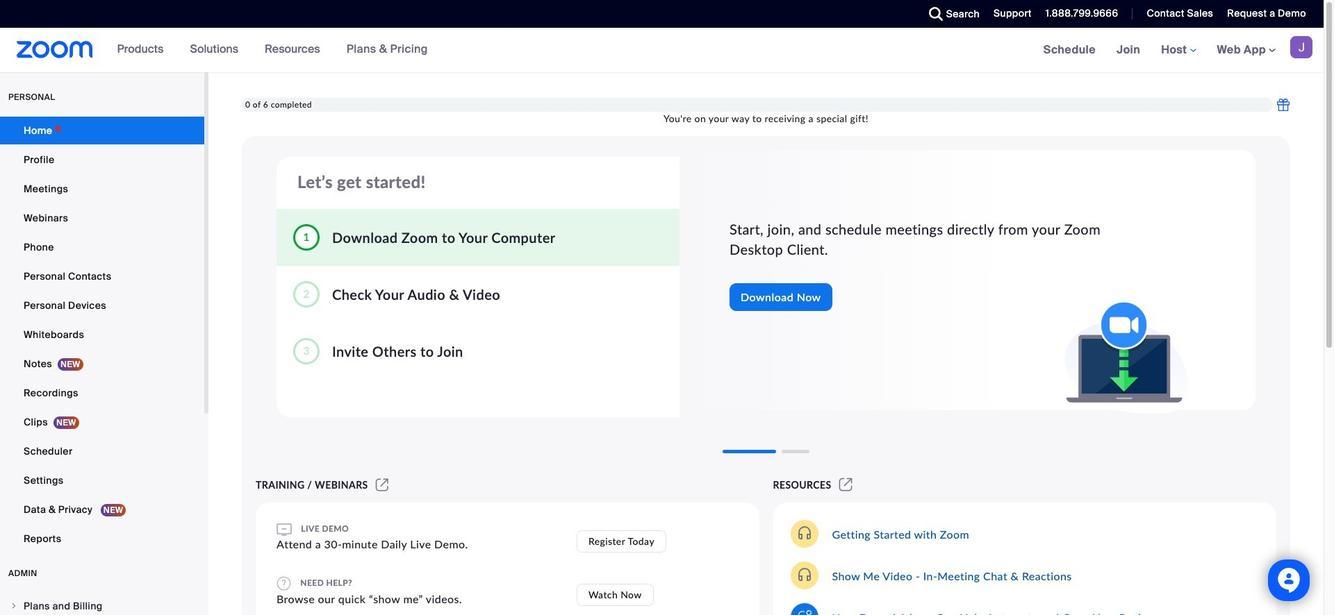 Task type: locate. For each thing, give the bounding box(es) containing it.
profile picture image
[[1291, 36, 1313, 58]]

menu item
[[0, 594, 204, 616]]

meetings navigation
[[1033, 28, 1324, 73]]

banner
[[0, 28, 1324, 73]]

right image
[[10, 603, 18, 611]]

window new image
[[837, 480, 855, 491]]

product information navigation
[[107, 28, 439, 72]]



Task type: vqa. For each thing, say whether or not it's contained in the screenshot.
third Now from left
no



Task type: describe. For each thing, give the bounding box(es) containing it.
zoom logo image
[[17, 41, 93, 58]]

window new image
[[374, 480, 391, 491]]

personal menu menu
[[0, 117, 204, 555]]



